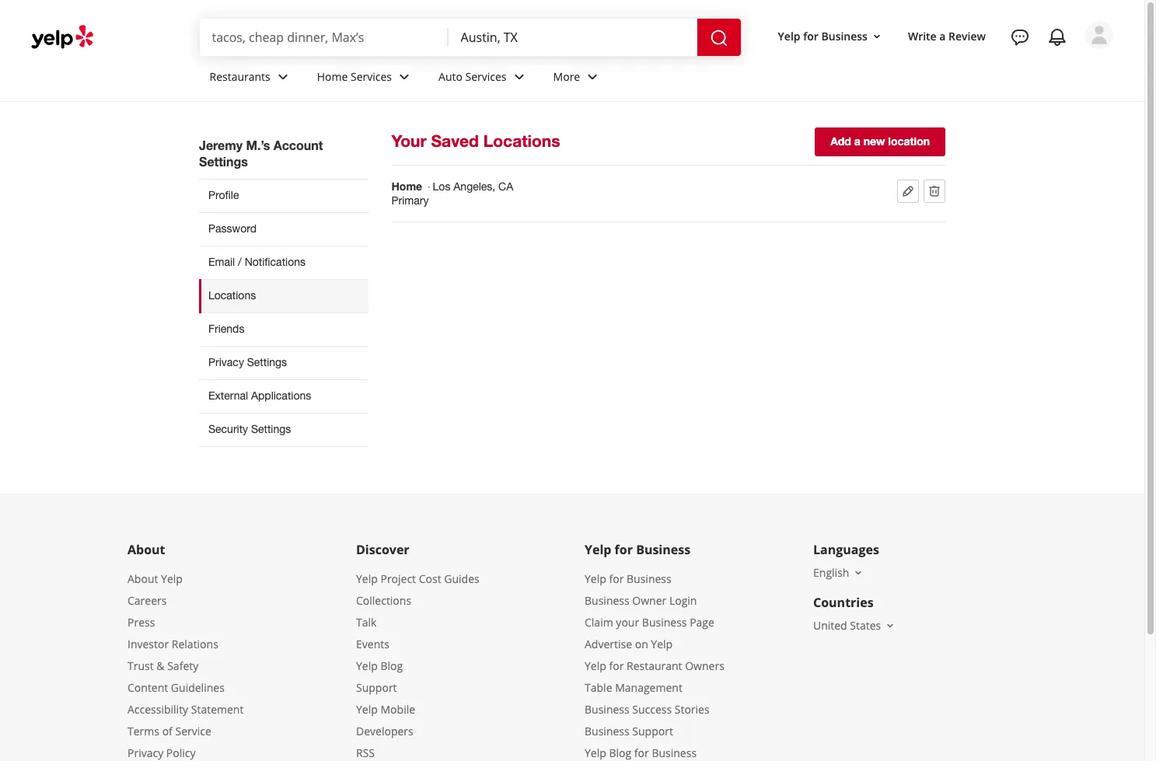 Task type: locate. For each thing, give the bounding box(es) containing it.
3 24 chevron down v2 image from the left
[[510, 67, 529, 86]]

1 horizontal spatial 16 chevron down v2 image
[[884, 620, 897, 632]]

support
[[356, 680, 397, 695], [633, 724, 673, 739]]

settings
[[199, 154, 248, 169], [247, 356, 287, 369], [251, 423, 291, 435]]

locations up friends at the left top
[[208, 289, 256, 302]]

0 vertical spatial yelp for business
[[778, 28, 868, 43]]

0 vertical spatial support
[[356, 680, 397, 695]]

yelp for restaurant owners link
[[585, 659, 725, 673]]

16 chevron down v2 image for countries
[[884, 620, 897, 632]]

review
[[949, 28, 986, 43]]

home services
[[317, 69, 392, 84]]

home inside business categories element
[[317, 69, 348, 84]]

owners
[[685, 659, 725, 673]]

yelp down "business support" link
[[585, 746, 606, 761]]

about yelp link
[[128, 572, 183, 586]]

1 horizontal spatial a
[[940, 28, 946, 43]]

for down advertise
[[609, 659, 624, 673]]

locations
[[484, 131, 560, 151], [208, 289, 256, 302]]

business left 16 chevron down v2 icon
[[822, 28, 868, 43]]

1 vertical spatial privacy
[[128, 746, 163, 761]]

1 horizontal spatial support
[[633, 724, 673, 739]]

about inside about yelp careers press investor relations trust & safety content guidelines accessibility statement terms of service privacy policy
[[128, 572, 158, 586]]

yelp up collections link
[[356, 572, 378, 586]]

0 vertical spatial blog
[[381, 659, 403, 673]]

services down find text field
[[351, 69, 392, 84]]

settings down applications
[[251, 423, 291, 435]]

yelp inside about yelp careers press investor relations trust & safety content guidelines accessibility statement terms of service privacy policy
[[161, 572, 183, 586]]

support down yelp blog link
[[356, 680, 397, 695]]

a for add
[[855, 135, 861, 148]]

collections
[[356, 593, 412, 608]]

1 vertical spatial settings
[[247, 356, 287, 369]]

24 chevron down v2 image right more
[[583, 67, 602, 86]]

16 chevron down v2 image inside united states popup button
[[884, 620, 897, 632]]

1 vertical spatial a
[[855, 135, 861, 148]]

privacy policy link
[[128, 746, 196, 761]]

2 vertical spatial settings
[[251, 423, 291, 435]]

yelp right search "icon" on the top right
[[778, 28, 801, 43]]

yelp down events
[[356, 659, 378, 673]]

0 horizontal spatial a
[[855, 135, 861, 148]]

business support link
[[585, 724, 673, 739]]

for left 16 chevron down v2 icon
[[804, 28, 819, 43]]

yelp for business left 16 chevron down v2 icon
[[778, 28, 868, 43]]

restaurants
[[210, 69, 270, 84]]

1 services from the left
[[351, 69, 392, 84]]

careers
[[128, 593, 167, 608]]

privacy down friends at the left top
[[208, 356, 244, 369]]

languages
[[814, 541, 880, 558]]

1 vertical spatial 16 chevron down v2 image
[[884, 620, 897, 632]]

for inside button
[[804, 28, 819, 43]]

blog inside yelp project cost guides collections talk events yelp blog support yelp mobile developers rss
[[381, 659, 403, 673]]

1 horizontal spatial blog
[[609, 746, 632, 761]]

security settings
[[208, 423, 291, 435]]

1 about from the top
[[128, 541, 165, 558]]

16 chevron down v2 image down languages
[[853, 567, 865, 579]]

0 horizontal spatial 16 chevron down v2 image
[[853, 567, 865, 579]]

24 chevron down v2 image for home services
[[395, 67, 414, 86]]

talk link
[[356, 615, 377, 630]]

1 none field from the left
[[212, 29, 436, 46]]

add
[[831, 135, 852, 148]]

24 chevron down v2 image
[[274, 67, 292, 86], [395, 67, 414, 86], [510, 67, 529, 86], [583, 67, 602, 86]]

yelp up the yelp for business link
[[585, 541, 612, 558]]

16 chevron down v2 image right the states
[[884, 620, 897, 632]]

safety
[[167, 659, 199, 673]]

restaurants link
[[197, 56, 305, 101]]

0 horizontal spatial yelp for business
[[585, 541, 691, 558]]

1 horizontal spatial yelp for business
[[778, 28, 868, 43]]

0 horizontal spatial home
[[317, 69, 348, 84]]

None search field
[[199, 19, 744, 56]]

home down find text field
[[317, 69, 348, 84]]

yelp for business
[[778, 28, 868, 43], [585, 541, 691, 558]]

privacy down "terms"
[[128, 746, 163, 761]]

a right add
[[855, 135, 861, 148]]

0 horizontal spatial support
[[356, 680, 397, 695]]

profile
[[208, 189, 239, 201]]

jeremy m. image
[[1086, 21, 1114, 49]]

business up claim
[[585, 593, 630, 608]]

services for home services
[[351, 69, 392, 84]]

24 chevron down v2 image right auto services
[[510, 67, 529, 86]]

none field up home services
[[212, 29, 436, 46]]

1 vertical spatial home
[[392, 180, 422, 193]]

about up careers
[[128, 572, 158, 586]]

blog up support link
[[381, 659, 403, 673]]

0 horizontal spatial blog
[[381, 659, 403, 673]]

los angeles, ca primary
[[392, 180, 514, 207]]

yelp blog link
[[356, 659, 403, 673]]

about
[[128, 541, 165, 558], [128, 572, 158, 586]]

business categories element
[[197, 56, 1114, 101]]

0 vertical spatial locations
[[484, 131, 560, 151]]

business
[[822, 28, 868, 43], [636, 541, 691, 558], [627, 572, 672, 586], [585, 593, 630, 608], [642, 615, 687, 630], [585, 702, 630, 717], [585, 724, 630, 739], [652, 746, 697, 761]]

angeles,
[[454, 180, 496, 193]]

support down success
[[633, 724, 673, 739]]

24 chevron down v2 image for more
[[583, 67, 602, 86]]

0 vertical spatial home
[[317, 69, 348, 84]]

1 horizontal spatial none field
[[461, 29, 685, 46]]

external
[[208, 390, 248, 402]]

cost
[[419, 572, 441, 586]]

1 vertical spatial support
[[633, 724, 673, 739]]

settings up external applications
[[247, 356, 287, 369]]

1 vertical spatial blog
[[609, 746, 632, 761]]

16 chevron down v2 image
[[853, 567, 865, 579], [884, 620, 897, 632]]

0 horizontal spatial privacy
[[128, 746, 163, 761]]

careers link
[[128, 593, 167, 608]]

content
[[128, 680, 168, 695]]

yelp for business inside button
[[778, 28, 868, 43]]

24 chevron down v2 image right 'restaurants'
[[274, 67, 292, 86]]

2 24 chevron down v2 image from the left
[[395, 67, 414, 86]]

4 24 chevron down v2 image from the left
[[583, 67, 602, 86]]

united
[[814, 618, 847, 633]]

0 horizontal spatial none field
[[212, 29, 436, 46]]

email / notifications
[[208, 256, 306, 268]]

write a review
[[908, 28, 986, 43]]

services right auto
[[465, 69, 507, 84]]

statement
[[191, 702, 244, 717]]

yelp mobile link
[[356, 702, 415, 717]]

for down "business support" link
[[634, 746, 649, 761]]

a right write
[[940, 28, 946, 43]]

home services link
[[305, 56, 426, 101]]

table management link
[[585, 680, 683, 695]]

content guidelines link
[[128, 680, 225, 695]]

more
[[553, 69, 580, 84]]

write
[[908, 28, 937, 43]]

for
[[804, 28, 819, 43], [615, 541, 633, 558], [609, 572, 624, 586], [609, 659, 624, 673], [634, 746, 649, 761]]

email / notifications link
[[199, 246, 368, 279]]

16 chevron down v2 image
[[871, 30, 883, 42]]

mobile
[[381, 702, 415, 717]]

0 vertical spatial about
[[128, 541, 165, 558]]

business up owner
[[627, 572, 672, 586]]

1 vertical spatial about
[[128, 572, 158, 586]]

2 none field from the left
[[461, 29, 685, 46]]

your
[[616, 615, 639, 630]]

auto services
[[439, 69, 507, 84]]

home up primary
[[392, 180, 422, 193]]

home for home services
[[317, 69, 348, 84]]

24 chevron down v2 image for auto services
[[510, 67, 529, 86]]

1 horizontal spatial home
[[392, 180, 422, 193]]

24 chevron down v2 image inside home services link
[[395, 67, 414, 86]]

home
[[317, 69, 348, 84], [392, 180, 422, 193]]

16 chevron down v2 image for languages
[[853, 567, 865, 579]]

discover
[[356, 541, 410, 558]]

management
[[615, 680, 683, 695]]

yelp
[[778, 28, 801, 43], [585, 541, 612, 558], [161, 572, 183, 586], [356, 572, 378, 586], [585, 572, 606, 586], [651, 637, 673, 652], [356, 659, 378, 673], [585, 659, 606, 673], [356, 702, 378, 717], [585, 746, 606, 761]]

blog down "business support" link
[[609, 746, 632, 761]]

Near text field
[[461, 29, 685, 46]]

privacy inside about yelp careers press investor relations trust & safety content guidelines accessibility statement terms of service privacy policy
[[128, 746, 163, 761]]

24 chevron down v2 image inside auto services link
[[510, 67, 529, 86]]

24 chevron down v2 image left auto
[[395, 67, 414, 86]]

relations
[[172, 637, 218, 652]]

new
[[864, 135, 885, 148]]

add a new location link
[[815, 128, 946, 156]]

24 chevron down v2 image inside restaurants link
[[274, 67, 292, 86]]

english
[[814, 565, 850, 580]]

yelp up claim
[[585, 572, 606, 586]]

0 vertical spatial privacy
[[208, 356, 244, 369]]

1 24 chevron down v2 image from the left
[[274, 67, 292, 86]]

on
[[635, 637, 648, 652]]

0 vertical spatial a
[[940, 28, 946, 43]]

yelp for business business owner login claim your business page advertise on yelp yelp for restaurant owners table management business success stories business support yelp blog for business
[[585, 572, 725, 761]]

advertise
[[585, 637, 632, 652]]

0 horizontal spatial services
[[351, 69, 392, 84]]

a
[[940, 28, 946, 43], [855, 135, 861, 148]]

support inside "yelp for business business owner login claim your business page advertise on yelp yelp for restaurant owners table management business success stories business support yelp blog for business"
[[633, 724, 673, 739]]

2 services from the left
[[465, 69, 507, 84]]

terms of service link
[[128, 724, 211, 739]]

developers link
[[356, 724, 414, 739]]

0 vertical spatial settings
[[199, 154, 248, 169]]

auto
[[439, 69, 463, 84]]

settings down jeremy
[[199, 154, 248, 169]]

0 vertical spatial 16 chevron down v2 image
[[853, 567, 865, 579]]

business down table
[[585, 702, 630, 717]]

yelp for business up the yelp for business link
[[585, 541, 691, 558]]

saved
[[431, 131, 479, 151]]

2 about from the top
[[128, 572, 158, 586]]

0 horizontal spatial locations
[[208, 289, 256, 302]]

24 chevron down v2 image inside more link
[[583, 67, 602, 86]]

yelp up careers link
[[161, 572, 183, 586]]

about up about yelp 'link'
[[128, 541, 165, 558]]

page
[[690, 615, 715, 630]]

None field
[[212, 29, 436, 46], [461, 29, 685, 46]]

16 chevron down v2 image inside english dropdown button
[[853, 567, 865, 579]]

account
[[274, 138, 323, 152]]

1 horizontal spatial services
[[465, 69, 507, 84]]

locations up ca
[[484, 131, 560, 151]]

united states button
[[814, 618, 897, 633]]

none field up more
[[461, 29, 685, 46]]

talk
[[356, 615, 377, 630]]

about for about yelp careers press investor relations trust & safety content guidelines accessibility statement terms of service privacy policy
[[128, 572, 158, 586]]

friends link
[[199, 313, 368, 346]]

collections link
[[356, 593, 412, 608]]

external applications
[[208, 390, 311, 402]]



Task type: describe. For each thing, give the bounding box(es) containing it.
business down owner
[[642, 615, 687, 630]]

of
[[162, 724, 173, 739]]

add a new location
[[831, 135, 930, 148]]

events
[[356, 637, 390, 652]]

m.'s
[[246, 138, 270, 152]]

notifications
[[245, 256, 306, 268]]

1 vertical spatial locations
[[208, 289, 256, 302]]

for up business owner login 'link'
[[609, 572, 624, 586]]

locations link
[[199, 279, 368, 313]]

stories
[[675, 702, 710, 717]]

your
[[392, 131, 427, 151]]

blog inside "yelp for business business owner login claim your business page advertise on yelp yelp for restaurant owners table management business success stories business support yelp blog for business"
[[609, 746, 632, 761]]

1 horizontal spatial locations
[[484, 131, 560, 151]]

yelp right on
[[651, 637, 673, 652]]

profile link
[[199, 179, 368, 212]]

security
[[208, 423, 248, 435]]

yelp down support link
[[356, 702, 378, 717]]

email
[[208, 256, 235, 268]]

security settings link
[[199, 413, 368, 447]]

states
[[850, 618, 881, 633]]

business success stories link
[[585, 702, 710, 717]]

applications
[[251, 390, 311, 402]]

jeremy m.'s account settings
[[199, 138, 323, 169]]

yelp for business button
[[772, 22, 890, 50]]

login
[[670, 593, 697, 608]]

support inside yelp project cost guides collections talk events yelp blog support yelp mobile developers rss
[[356, 680, 397, 695]]

location
[[888, 135, 930, 148]]

english button
[[814, 565, 865, 580]]

external applications link
[[199, 379, 368, 413]]

rss link
[[356, 746, 375, 761]]

terms
[[128, 724, 159, 739]]

yelp inside yelp for business button
[[778, 28, 801, 43]]

about for about
[[128, 541, 165, 558]]

settings for security
[[251, 423, 291, 435]]

owner
[[633, 593, 667, 608]]

notifications image
[[1048, 28, 1067, 47]]

none field near
[[461, 29, 685, 46]]

countries
[[814, 594, 874, 611]]

none field find
[[212, 29, 436, 46]]

settings for privacy
[[247, 356, 287, 369]]

yelp project cost guides collections talk events yelp blog support yelp mobile developers rss
[[356, 572, 480, 761]]

yelp up table
[[585, 659, 606, 673]]

project
[[381, 572, 416, 586]]

service
[[175, 724, 211, 739]]

user actions element
[[766, 19, 1135, 115]]

accessibility
[[128, 702, 188, 717]]

friends
[[208, 323, 245, 335]]

claim your business page link
[[585, 615, 715, 630]]

business up the yelp for business link
[[636, 541, 691, 558]]

business owner login link
[[585, 593, 697, 608]]

business inside button
[[822, 28, 868, 43]]

messages image
[[1011, 28, 1030, 47]]

24 chevron down v2 image for restaurants
[[274, 67, 292, 86]]

write a review link
[[902, 22, 992, 50]]

for up the yelp for business link
[[615, 541, 633, 558]]

1 vertical spatial yelp for business
[[585, 541, 691, 558]]

events link
[[356, 637, 390, 652]]

privacy settings
[[208, 356, 287, 369]]

about yelp careers press investor relations trust & safety content guidelines accessibility statement terms of service privacy policy
[[128, 572, 244, 761]]

support link
[[356, 680, 397, 695]]

yelp project cost guides link
[[356, 572, 480, 586]]

1 horizontal spatial privacy
[[208, 356, 244, 369]]

accessibility statement link
[[128, 702, 244, 717]]

ca
[[499, 180, 514, 193]]

press
[[128, 615, 155, 630]]

restaurant
[[627, 659, 683, 673]]

trust & safety link
[[128, 659, 199, 673]]

services for auto services
[[465, 69, 507, 84]]

investor relations link
[[128, 637, 218, 652]]

business up 'yelp blog for business' link
[[585, 724, 630, 739]]

Find text field
[[212, 29, 436, 46]]

primary
[[392, 194, 429, 207]]

password link
[[199, 212, 368, 246]]

a for write
[[940, 28, 946, 43]]

rss
[[356, 746, 375, 761]]

privacy settings link
[[199, 346, 368, 379]]

guides
[[444, 572, 480, 586]]

home for home
[[392, 180, 422, 193]]

jeremy
[[199, 138, 243, 152]]

table
[[585, 680, 612, 695]]

business down 'stories'
[[652, 746, 697, 761]]

claim
[[585, 615, 613, 630]]

/
[[238, 256, 242, 268]]

united states
[[814, 618, 881, 633]]

&
[[157, 659, 165, 673]]

password
[[208, 222, 257, 235]]

success
[[633, 702, 672, 717]]

more link
[[541, 56, 615, 101]]

settings inside jeremy m.'s account settings
[[199, 154, 248, 169]]

search image
[[710, 28, 728, 47]]

developers
[[356, 724, 414, 739]]

los
[[433, 180, 451, 193]]

guidelines
[[171, 680, 225, 695]]

your saved locations
[[392, 131, 560, 151]]

yelp blog for business link
[[585, 746, 697, 761]]



Task type: vqa. For each thing, say whether or not it's contained in the screenshot.
Claimed
no



